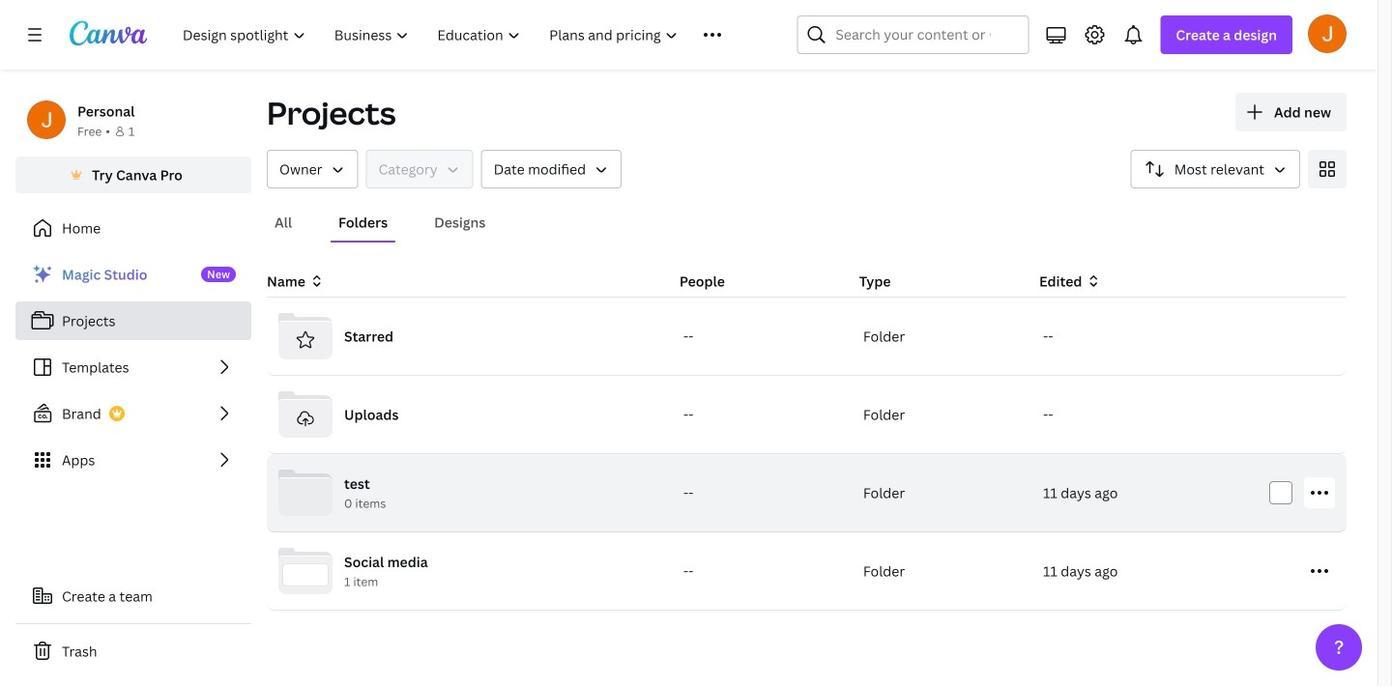 Task type: locate. For each thing, give the bounding box(es) containing it.
Search search field
[[836, 16, 991, 53]]

top level navigation element
[[170, 15, 751, 54], [170, 15, 751, 54]]

list
[[15, 255, 251, 480]]

Category button
[[366, 150, 474, 189]]

Date modified button
[[481, 150, 622, 189]]

jeremy miller image
[[1309, 14, 1347, 53]]

None search field
[[797, 15, 1029, 54]]



Task type: describe. For each thing, give the bounding box(es) containing it.
Sort by button
[[1131, 150, 1301, 189]]

Owner button
[[267, 150, 358, 189]]



Task type: vqa. For each thing, say whether or not it's contained in the screenshot.
list
yes



